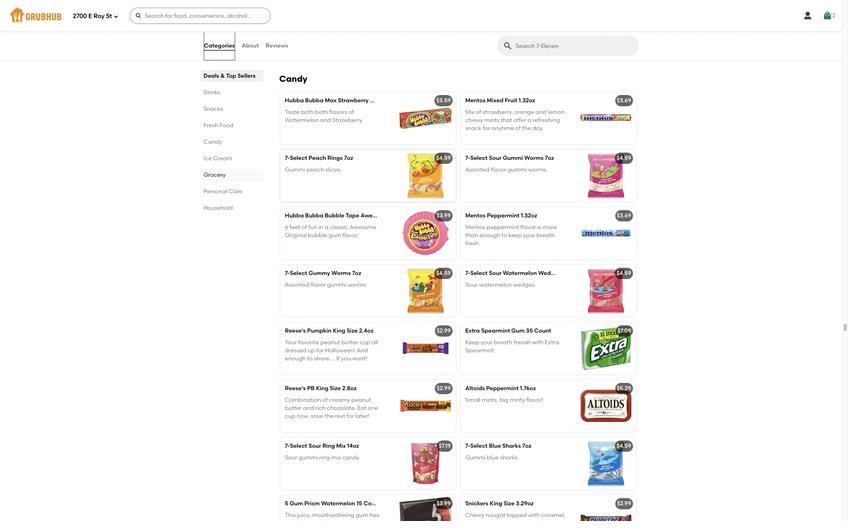 Task type: locate. For each thing, give the bounding box(es) containing it.
2.8oz
[[342, 385, 357, 392]]

breath inside keep your breath freash with extra spearmint.
[[494, 339, 513, 346]]

size up creamy
[[330, 385, 341, 392]]

for down mints
[[483, 125, 491, 132]]

breath down more
[[537, 232, 555, 239]]

eat
[[358, 405, 367, 412]]

$2.99 for extra
[[437, 328, 451, 335]]

for inside your favorite peanut butter cup all dressed up for halloween! and enough to share....  if you want!
[[316, 347, 324, 354]]

0 vertical spatial in
[[319, 224, 324, 231]]

and inside 'combination of creamy peanut butter and rich chocolate. eat one cup now, save the rest for later!'
[[303, 405, 314, 412]]

0 vertical spatial reese's
[[285, 328, 306, 335]]

coated
[[502, 520, 521, 521]]

1 both from the left
[[301, 109, 314, 115]]

0 horizontal spatial butter
[[285, 405, 302, 412]]

hubba bubba bubble tape awesome original 2oz image
[[396, 207, 456, 260]]

2 vertical spatial king
[[490, 501, 503, 507]]

1 vertical spatial mentos
[[466, 212, 486, 219]]

enough down dressed
[[285, 356, 306, 362]]

0 horizontal spatial in
[[319, 224, 324, 231]]

$5.29
[[617, 385, 632, 392]]

watermelon right strawberry
[[370, 97, 404, 104]]

worms. for worms
[[529, 166, 548, 173]]

1 horizontal spatial worms
[[525, 155, 544, 162]]

in inside chewy nougat topped with caramel, peanuts and coated in mil
[[523, 520, 528, 521]]

peppermint
[[487, 212, 520, 219], [486, 385, 519, 392]]

assorted for gummy
[[285, 282, 309, 288]]

keep your breath freash with extra spearmint.
[[466, 339, 559, 354]]

to inside your favorite peanut butter cup all dressed up for halloween! and enough to share....  if you want!
[[307, 356, 313, 362]]

kraft string cheese mozzarella 1oz image
[[576, 5, 636, 58]]

1 hubba from the top
[[285, 97, 304, 104]]

ring
[[319, 454, 330, 461]]

original left 2oz
[[389, 212, 412, 219]]

2 reese's from the top
[[285, 385, 306, 392]]

watermelon
[[479, 282, 512, 288]]

sour up watermelon on the bottom right of the page
[[489, 270, 502, 277]]

keep inside mentos peppermint flavor is more than enough to keep your breath fresh.
[[509, 232, 522, 239]]

offer
[[514, 117, 527, 124]]

100%
[[297, 22, 311, 29]]

gummi down anytime
[[503, 155, 523, 162]]

candy up the taste on the top
[[279, 74, 308, 84]]

snickers king size 3.29oz image
[[576, 495, 636, 521]]

king up halloween!
[[333, 328, 346, 335]]

7oz right sharks
[[523, 443, 532, 450]]

0 horizontal spatial flavor
[[311, 282, 326, 288]]

2
[[833, 12, 836, 19]]

gum inside this juicy, mouthwatering gum has long-lasting flavor, sure to keep you
[[356, 512, 368, 519]]

1 vertical spatial in
[[523, 520, 528, 521]]

0 horizontal spatial the
[[325, 413, 334, 420]]

select left the gummy
[[290, 270, 307, 277]]

reese's up combination
[[285, 385, 306, 392]]

a right offer
[[528, 117, 532, 124]]

mozzarella
[[480, 22, 510, 29]]

that
[[501, 117, 512, 124]]

1 horizontal spatial to
[[350, 520, 355, 521]]

$3.99 for mentos
[[437, 212, 451, 219]]

about
[[242, 42, 259, 49]]

0 horizontal spatial 5
[[285, 501, 288, 507]]

7- up 'sour gummi ring mix candy.'
[[285, 443, 290, 450]]

7-select sour ring mix 14oz
[[285, 443, 359, 450]]

0 vertical spatial your
[[524, 232, 535, 239]]

gummi left the peach
[[285, 166, 305, 173]]

sour up 'sour gummi ring mix candy.'
[[309, 443, 321, 450]]

for inside 'combination of creamy peanut butter and rich chocolate. eat one cup now, save the rest for later!'
[[347, 413, 354, 420]]

extra
[[466, 328, 480, 335], [545, 339, 559, 346]]

0 horizontal spatial count
[[364, 501, 381, 507]]

0 vertical spatial $3.69
[[617, 97, 632, 104]]

our 100% all beef hot dog with a spicy kick. button
[[280, 5, 456, 58]]

1 vertical spatial $3.69
[[617, 212, 632, 219]]

0 vertical spatial extra
[[466, 328, 480, 335]]

2 vertical spatial a
[[325, 224, 329, 231]]

extra inside keep your breath freash with extra spearmint.
[[545, 339, 559, 346]]

worms.
[[529, 166, 548, 173], [348, 282, 368, 288]]

of left fun at top left
[[302, 224, 307, 231]]

king
[[333, 328, 346, 335], [316, 385, 329, 392], [490, 501, 503, 507]]

watermelon up "wedges." at the bottom right
[[503, 270, 537, 277]]

peanut up eat
[[352, 397, 371, 404]]

peppermint for peppermint
[[487, 212, 520, 219]]

worms right the gummy
[[332, 270, 351, 277]]

for right rest
[[347, 413, 354, 420]]

$4.59 for 7-select blue sharks 7oz
[[617, 443, 632, 450]]

1 vertical spatial gum
[[356, 512, 368, 519]]

1.32oz up is
[[521, 212, 538, 219]]

in right fun at top left
[[319, 224, 324, 231]]

watermelon up mouthwatering
[[321, 501, 355, 507]]

count
[[425, 97, 442, 104], [534, 328, 552, 335], [364, 501, 381, 507]]

watermelon down the taste on the top
[[285, 117, 319, 124]]

flavor for worms
[[491, 166, 507, 173]]

1 horizontal spatial size
[[347, 328, 358, 335]]

2 bubba from the top
[[305, 212, 324, 219]]

king up nougat at the right bottom of the page
[[490, 501, 503, 507]]

snacks tab
[[204, 105, 260, 113]]

7oz for 7-select blue sharks 7oz
[[523, 443, 532, 450]]

chewy
[[466, 512, 484, 519]]

reese's pumpkin king size 2.4oz image
[[396, 323, 456, 375]]

butter inside your favorite peanut butter cup all dressed up for halloween! and enough to share....  if you want!
[[342, 339, 359, 346]]

0 horizontal spatial king
[[316, 385, 329, 392]]

1 horizontal spatial mix
[[466, 109, 475, 115]]

0 vertical spatial gum
[[329, 232, 341, 239]]

butter inside 'combination of creamy peanut butter and rich chocolate. eat one cup now, save the rest for later!'
[[285, 405, 302, 412]]

1.32oz up orange
[[519, 97, 536, 104]]

your inside keep your breath freash with extra spearmint.
[[481, 339, 493, 346]]

spearmint
[[481, 328, 510, 335]]

Search for food, convenience, alcohol... search field
[[130, 8, 271, 24]]

dog
[[344, 22, 355, 29]]

select down snack
[[471, 155, 488, 162]]

with inside our 100% all beef hot dog with a spicy kick.
[[356, 22, 368, 29]]

1 vertical spatial a
[[528, 117, 532, 124]]

cup inside your favorite peanut butter cup all dressed up for halloween! and enough to share....  if you want!
[[360, 339, 370, 346]]

hubba up the taste on the top
[[285, 97, 304, 104]]

your
[[524, 232, 535, 239], [481, 339, 493, 346]]

reese's pumpkin king size 2.4oz
[[285, 328, 374, 335]]

1 vertical spatial assorted flavor gummi worms.
[[285, 282, 368, 288]]

2 horizontal spatial a
[[528, 117, 532, 124]]

1 vertical spatial size
[[330, 385, 341, 392]]

gummi left blue
[[466, 454, 486, 461]]

5 gum prism watermelon 15 count image
[[396, 495, 456, 521]]

select for 7-select sour ring mix 14oz
[[290, 443, 307, 450]]

candy tab
[[204, 138, 260, 146]]

sour left watermelon on the bottom right of the page
[[466, 282, 478, 288]]

7-select blue sharks 7oz image
[[576, 438, 636, 490]]

fresh food
[[204, 122, 233, 129]]

kraft
[[466, 22, 479, 29]]

mentos mixed fruit 1.32oz image
[[576, 92, 636, 144]]

1 vertical spatial to
[[307, 356, 313, 362]]

the inside the mix of strawberry, orange and lemon chewy mints that offer a refreshing snack for anytime of the day.
[[522, 125, 531, 132]]

1 vertical spatial king
[[316, 385, 329, 392]]

for right up
[[316, 347, 324, 354]]

flavor left is
[[521, 224, 536, 231]]

flavor
[[491, 166, 507, 173], [521, 224, 536, 231], [311, 282, 326, 288]]

with right dog
[[356, 22, 368, 29]]

0 horizontal spatial size
[[330, 385, 341, 392]]

0 horizontal spatial assorted
[[285, 282, 309, 288]]

7- for 7-select sour gummi worms 7oz
[[466, 155, 471, 162]]

awesome up flavor.
[[350, 224, 377, 231]]

2 $3.69 from the top
[[617, 212, 632, 219]]

awesome
[[361, 212, 388, 219], [350, 224, 377, 231]]

all inside our 100% all beef hot dog with a spicy kick.
[[312, 22, 319, 29]]

0 vertical spatial mix
[[466, 109, 475, 115]]

7oz
[[344, 155, 353, 162], [545, 155, 554, 162], [352, 270, 361, 277], [562, 270, 572, 277], [523, 443, 532, 450]]

2 vertical spatial for
[[347, 413, 354, 420]]

$3.99 right 2oz
[[437, 212, 451, 219]]

0 vertical spatial with
[[356, 22, 368, 29]]

0 horizontal spatial peanut
[[321, 339, 340, 346]]

sour down 7-select sour ring mix 14oz
[[285, 454, 297, 461]]

drinks tab
[[204, 88, 260, 97]]

both down max on the top of the page
[[315, 109, 328, 115]]

0 vertical spatial bubba
[[305, 97, 324, 104]]

0 vertical spatial $3.99
[[437, 212, 451, 219]]

5 up this at the bottom of the page
[[285, 501, 288, 507]]

the left rest
[[325, 413, 334, 420]]

0 vertical spatial count
[[425, 97, 442, 104]]

1 horizontal spatial 5
[[420, 97, 424, 104]]

cup left now, at the bottom left of page
[[285, 413, 296, 420]]

1oz
[[550, 22, 559, 29]]

bubba for both
[[305, 97, 324, 104]]

1 bubba from the top
[[305, 97, 324, 104]]

butter down combination
[[285, 405, 302, 412]]

2 horizontal spatial size
[[504, 501, 515, 507]]

for
[[483, 125, 491, 132], [316, 347, 324, 354], [347, 413, 354, 420]]

2 horizontal spatial flavor
[[521, 224, 536, 231]]

hubba for 6
[[285, 212, 304, 219]]

1 vertical spatial assorted
[[285, 282, 309, 288]]

select left blue
[[471, 443, 488, 450]]

the down offer
[[522, 125, 531, 132]]

2 horizontal spatial for
[[483, 125, 491, 132]]

with inside keep your breath freash with extra spearmint.
[[532, 339, 544, 346]]

size up topped
[[504, 501, 515, 507]]

extra spearmint gum 35 count image
[[576, 323, 636, 375]]

chewy
[[466, 117, 483, 124]]

enough down peppermint
[[480, 232, 501, 239]]

your down mentos peppermint 1.32oz
[[524, 232, 535, 239]]

worms. down 7-select sour gummi worms 7oz
[[529, 166, 548, 173]]

0 vertical spatial hubba
[[285, 97, 304, 104]]

more
[[543, 224, 557, 231]]

rings
[[328, 155, 343, 162]]

extra right freash
[[545, 339, 559, 346]]

of up strawberry.
[[349, 109, 354, 115]]

keep
[[509, 232, 522, 239], [357, 520, 370, 521]]

butter up halloween!
[[342, 339, 359, 346]]

1 horizontal spatial gummi
[[327, 282, 347, 288]]

and inside the mix of strawberry, orange and lemon chewy mints that offer a refreshing snack for anytime of the day.
[[536, 109, 547, 115]]

0 vertical spatial gummi
[[508, 166, 527, 173]]

1 horizontal spatial breath
[[537, 232, 555, 239]]

1 horizontal spatial king
[[333, 328, 346, 335]]

small
[[466, 397, 481, 404]]

1 reese's from the top
[[285, 328, 306, 335]]

all inside your favorite peanut butter cup all dressed up for halloween! and enough to share....  if you want!
[[372, 339, 378, 346]]

day.
[[533, 125, 544, 132]]

$4.59 for 7-select sour gummi worms 7oz
[[617, 155, 632, 162]]

2 both from the left
[[315, 109, 328, 115]]

1 vertical spatial for
[[316, 347, 324, 354]]

1 mentos from the top
[[466, 97, 486, 104]]

gummi for 7-select peach rings 7oz
[[285, 166, 305, 173]]

1 horizontal spatial both
[[315, 109, 328, 115]]

5 gum prism watermelon 15 count
[[285, 501, 381, 507]]

peppermint up peppermint
[[487, 212, 520, 219]]

of inside taste both both flavors of watermelon and strawberry.
[[349, 109, 354, 115]]

1 vertical spatial awesome
[[350, 224, 377, 231]]

7oz right the gummy
[[352, 270, 361, 277]]

6 feet of fun in a classic awesome original bubble gum flavor.
[[285, 224, 377, 239]]

gummi down the 7-select gummy worms 7oz
[[327, 282, 347, 288]]

1 vertical spatial reese's
[[285, 385, 306, 392]]

mix left 14oz
[[336, 443, 346, 450]]

juicy,
[[297, 512, 311, 519]]

0 horizontal spatial assorted flavor gummi worms.
[[285, 282, 368, 288]]

our
[[285, 22, 295, 29]]

of down offer
[[516, 125, 521, 132]]

$3.99 left snickers
[[437, 501, 451, 507]]

candy.
[[342, 454, 361, 461]]

0 horizontal spatial breath
[[494, 339, 513, 346]]

flavor for 7oz
[[311, 282, 326, 288]]

0 horizontal spatial gummi
[[299, 454, 318, 461]]

2700
[[73, 12, 87, 20]]

0 horizontal spatial extra
[[466, 328, 480, 335]]

gummi peach slices.
[[285, 166, 342, 173]]

in down topped
[[523, 520, 528, 521]]

household tab
[[204, 204, 260, 212]]

1.76oz
[[520, 385, 536, 392]]

favorite
[[298, 339, 319, 346]]

1 $3.69 from the top
[[617, 97, 632, 104]]

1 vertical spatial mix
[[336, 443, 346, 450]]

grocery tab
[[204, 171, 260, 179]]

assorted down 7-select sour gummi worms 7oz
[[466, 166, 490, 173]]

the inside 'combination of creamy peanut butter and rich chocolate. eat one cup now, save the rest for later!'
[[325, 413, 334, 420]]

reese's for your
[[285, 328, 306, 335]]

keep down peppermint
[[509, 232, 522, 239]]

butter
[[342, 339, 359, 346], [285, 405, 302, 412]]

now,
[[297, 413, 310, 420]]

keep
[[466, 339, 480, 346]]

7-select sour watermelon wedges 7oz image
[[576, 265, 636, 317]]

strawberry,
[[483, 109, 513, 115]]

1 vertical spatial extra
[[545, 339, 559, 346]]

7-select sour ring mix 14oz image
[[396, 438, 456, 490]]

a right dog
[[369, 22, 373, 29]]

1 vertical spatial keep
[[357, 520, 370, 521]]

bubba left max on the top of the page
[[305, 97, 324, 104]]

0 horizontal spatial for
[[316, 347, 324, 354]]

select up 'sour gummi ring mix candy.'
[[290, 443, 307, 450]]

1 vertical spatial breath
[[494, 339, 513, 346]]

fresh food tab
[[204, 121, 260, 130]]

awesome right tape
[[361, 212, 388, 219]]

original down feet
[[285, 232, 307, 239]]

worms. down the 7-select gummy worms 7oz
[[348, 282, 368, 288]]

fruit
[[505, 97, 518, 104]]

cup inside 'combination of creamy peanut butter and rich chocolate. eat one cup now, save the rest for later!'
[[285, 413, 296, 420]]

sour down anytime
[[489, 155, 502, 162]]

2 vertical spatial mentos
[[466, 224, 486, 231]]

to right the "sure"
[[350, 520, 355, 521]]

e
[[88, 12, 92, 20]]

to
[[502, 232, 508, 239], [307, 356, 313, 362], [350, 520, 355, 521]]

rich
[[316, 405, 326, 412]]

$3.99
[[437, 212, 451, 219], [437, 501, 451, 507]]

svg image
[[804, 11, 813, 21], [135, 12, 142, 19], [114, 14, 119, 19]]

gum down classic
[[329, 232, 341, 239]]

select up watermelon on the bottom right of the page
[[471, 270, 488, 277]]

7- up the gummi peach slices.
[[285, 155, 290, 162]]

with down 35
[[532, 339, 544, 346]]

gummi
[[508, 166, 527, 173], [327, 282, 347, 288], [299, 454, 318, 461]]

mix
[[466, 109, 475, 115], [336, 443, 346, 450]]

1 vertical spatial enough
[[285, 356, 306, 362]]

2 vertical spatial count
[[364, 501, 381, 507]]

gummi down 7-select sour gummi worms 7oz
[[508, 166, 527, 173]]

peanut
[[321, 339, 340, 346], [352, 397, 371, 404]]

0 horizontal spatial gum
[[329, 232, 341, 239]]

0 vertical spatial the
[[522, 125, 531, 132]]

0 vertical spatial keep
[[509, 232, 522, 239]]

king right pb
[[316, 385, 329, 392]]

7- right '$7.19'
[[466, 443, 471, 450]]

1 vertical spatial the
[[325, 413, 334, 420]]

3 mentos from the top
[[466, 224, 486, 231]]

flavors
[[329, 109, 347, 115]]

enough inside mentos peppermint flavor is more than enough to keep your breath fresh.
[[480, 232, 501, 239]]

save
[[311, 413, 324, 420]]

gummi left ring
[[299, 454, 318, 461]]

size for 2.4oz
[[347, 328, 358, 335]]

0 vertical spatial peppermint
[[487, 212, 520, 219]]

candy down fresh
[[204, 139, 222, 145]]

awesome inside "6 feet of fun in a classic awesome original bubble gum flavor."
[[350, 224, 377, 231]]

of
[[349, 109, 354, 115], [476, 109, 482, 115], [516, 125, 521, 132], [302, 224, 307, 231], [323, 397, 328, 404]]

mix inside the mix of strawberry, orange and lemon chewy mints that offer a refreshing snack for anytime of the day.
[[466, 109, 475, 115]]

to down up
[[307, 356, 313, 362]]

7- left the gummy
[[285, 270, 290, 277]]

0 horizontal spatial worms
[[332, 270, 351, 277]]

1 horizontal spatial original
[[389, 212, 412, 219]]

keep down has
[[357, 520, 370, 521]]

all left beef
[[312, 22, 319, 29]]

0 vertical spatial to
[[502, 232, 508, 239]]

lasting
[[299, 520, 318, 521]]

7- down fresh.
[[466, 270, 471, 277]]

if
[[336, 356, 340, 362]]

gum
[[329, 232, 341, 239], [356, 512, 368, 519]]

1 vertical spatial with
[[532, 339, 544, 346]]

assorted flavor gummi worms.
[[466, 166, 548, 173], [285, 282, 368, 288]]

extra up keep
[[466, 328, 480, 335]]

0 horizontal spatial your
[[481, 339, 493, 346]]

gummi for worms
[[327, 282, 347, 288]]

0 vertical spatial enough
[[480, 232, 501, 239]]

0 vertical spatial all
[[312, 22, 319, 29]]

1 $3.99 from the top
[[437, 212, 451, 219]]

about button
[[241, 31, 259, 60]]

sour gummi ring mix candy.
[[285, 454, 361, 461]]

gum up this at the bottom of the page
[[290, 501, 303, 507]]

select up the gummi peach slices.
[[290, 155, 307, 162]]

worms down 'day.'
[[525, 155, 544, 162]]

2 $3.99 from the top
[[437, 501, 451, 507]]

than
[[466, 232, 478, 239]]

gum left 35
[[512, 328, 525, 335]]

mentos mixed fruit 1.32oz
[[466, 97, 536, 104]]

cheese
[[528, 22, 549, 29]]

a up the bubble
[[325, 224, 329, 231]]

7-select blue sharks 7oz
[[466, 443, 532, 450]]

size left the "2.4oz"
[[347, 328, 358, 335]]

watermelon
[[370, 97, 404, 104], [285, 117, 319, 124], [503, 270, 537, 277], [321, 501, 355, 507]]

sure
[[337, 520, 348, 521]]

assorted flavor gummi worms. down 7-select sour gummi worms 7oz
[[466, 166, 548, 173]]

of up rich
[[323, 397, 328, 404]]

main navigation navigation
[[0, 0, 843, 31]]

of inside "6 feet of fun in a classic awesome original bubble gum flavor."
[[302, 224, 307, 231]]

0 vertical spatial peanut
[[321, 339, 340, 346]]

1 horizontal spatial gummi
[[466, 454, 486, 461]]

2 hubba from the top
[[285, 212, 304, 219]]

bubba for of
[[305, 212, 324, 219]]

peanut down reese's pumpkin king size 2.4oz
[[321, 339, 340, 346]]

1 horizontal spatial for
[[347, 413, 354, 420]]

1 horizontal spatial all
[[372, 339, 378, 346]]

1 vertical spatial gummi
[[285, 166, 305, 173]]

1 horizontal spatial assorted
[[466, 166, 490, 173]]

1 vertical spatial hubba
[[285, 212, 304, 219]]

gum
[[406, 97, 419, 104], [512, 328, 525, 335], [290, 501, 303, 507]]

0 vertical spatial assorted
[[466, 166, 490, 173]]

gum left $3.59
[[406, 97, 419, 104]]

personal care tab
[[204, 187, 260, 196]]

a
[[369, 22, 373, 29], [528, 117, 532, 124], [325, 224, 329, 231]]

2oz
[[413, 212, 422, 219]]

0 horizontal spatial keep
[[357, 520, 370, 521]]

personal care
[[204, 188, 242, 195]]

fun
[[309, 224, 317, 231]]

categories
[[204, 42, 235, 49]]

7-select peach rings 7oz image
[[396, 150, 456, 202]]

0 vertical spatial breath
[[537, 232, 555, 239]]

in inside "6 feet of fun in a classic awesome original bubble gum flavor."
[[319, 224, 324, 231]]

gum down 15
[[356, 512, 368, 519]]

1 horizontal spatial butter
[[342, 339, 359, 346]]

select for 7-select blue sharks 7oz
[[471, 443, 488, 450]]

flavor down 7-select sour gummi worms 7oz
[[491, 166, 507, 173]]

mints,
[[482, 397, 499, 404]]

1 horizontal spatial your
[[524, 232, 535, 239]]

worms. for 7oz
[[348, 282, 368, 288]]

and up now, at the bottom left of page
[[303, 405, 314, 412]]

snacks
[[204, 106, 223, 112]]

flavor down the gummy
[[311, 282, 326, 288]]

0 horizontal spatial original
[[285, 232, 307, 239]]

2 vertical spatial flavor
[[311, 282, 326, 288]]

1 horizontal spatial peanut
[[352, 397, 371, 404]]

2 vertical spatial to
[[350, 520, 355, 521]]

2 mentos from the top
[[466, 212, 486, 219]]

$3.69 for mentos peppermint flavor is more than enough to keep your breath fresh.
[[617, 212, 632, 219]]



Task type: vqa. For each thing, say whether or not it's contained in the screenshot.
Child's
no



Task type: describe. For each thing, give the bounding box(es) containing it.
a inside "6 feet of fun in a classic awesome original bubble gum flavor."
[[325, 224, 329, 231]]

snickers king size 3.29oz
[[466, 501, 534, 507]]

7oz for 7-select gummy worms 7oz
[[352, 270, 361, 277]]

roy
[[94, 12, 105, 20]]

select for 7-select peach rings 7oz
[[290, 155, 307, 162]]

tape
[[346, 212, 360, 219]]

one
[[368, 405, 378, 412]]

blue
[[489, 443, 501, 450]]

0 vertical spatial 5
[[420, 97, 424, 104]]

0 vertical spatial gummi
[[503, 155, 523, 162]]

ice cream tab
[[204, 154, 260, 163]]

mentos peppermint 1.32oz
[[466, 212, 538, 219]]

of inside 'combination of creamy peanut butter and rich chocolate. eat one cup now, save the rest for later!'
[[323, 397, 328, 404]]

flavor inside mentos peppermint flavor is more than enough to keep your breath fresh.
[[521, 224, 536, 231]]

kraft mozzarella string cheese 1oz stick button
[[461, 5, 636, 58]]

mentos for mentos
[[466, 212, 486, 219]]

reese's for combination
[[285, 385, 306, 392]]

altoids peppermint 1.76oz
[[466, 385, 536, 392]]

$7.09
[[618, 328, 632, 335]]

7- for 7-select gummy worms 7oz
[[285, 270, 290, 277]]

assorted for sour
[[466, 166, 490, 173]]

your inside mentos peppermint flavor is more than enough to keep your breath fresh.
[[524, 232, 535, 239]]

freash
[[514, 339, 531, 346]]

2 horizontal spatial gum
[[512, 328, 525, 335]]

grocery
[[204, 172, 226, 179]]

7- for 7-select sour ring mix 14oz
[[285, 443, 290, 450]]

mix of strawberry, orange and lemon chewy mints that offer a refreshing snack for anytime of the day.
[[466, 109, 565, 132]]

and inside chewy nougat topped with caramel, peanuts and coated in mil
[[489, 520, 500, 521]]

hubba bubba bubble tape awesome original 2oz
[[285, 212, 422, 219]]

hubba for taste
[[285, 97, 304, 104]]

deals
[[204, 73, 219, 79]]

0 vertical spatial gum
[[406, 97, 419, 104]]

lemon
[[548, 109, 565, 115]]

select for 7-select sour watermelon wedges 7oz
[[471, 270, 488, 277]]

care
[[229, 188, 242, 195]]

$4.59 for 7-select sour watermelon wedges 7oz
[[617, 270, 632, 277]]

spearmint.
[[466, 347, 496, 354]]

is
[[537, 224, 542, 231]]

extra spearmint gum 35 count
[[466, 328, 552, 335]]

$3.69 for mix of strawberry, orange and lemon chewy mints that offer a refreshing snack for anytime of the day.
[[617, 97, 632, 104]]

0 vertical spatial original
[[389, 212, 412, 219]]

candy inside candy tab
[[204, 139, 222, 145]]

dressed
[[285, 347, 307, 354]]

sharks
[[503, 443, 521, 450]]

spicy
[[285, 30, 299, 37]]

6
[[285, 224, 288, 231]]

gum inside "6 feet of fun in a classic awesome original bubble gum flavor."
[[329, 232, 341, 239]]

later!
[[356, 413, 370, 420]]

refreshing
[[533, 117, 560, 124]]

slices.
[[326, 166, 342, 173]]

sour for 7-select sour watermelon wedges 7oz
[[489, 270, 502, 277]]

7oz right wedges
[[562, 270, 572, 277]]

1 vertical spatial worms
[[332, 270, 351, 277]]

gummi for 7-select blue sharks 7oz
[[466, 454, 486, 461]]

prism
[[305, 501, 320, 507]]

Search 7-Eleven search field
[[515, 42, 636, 50]]

svg image
[[823, 11, 833, 21]]

$3.99 for snickers
[[437, 501, 451, 507]]

7-select gummy worms 7oz
[[285, 270, 361, 277]]

size for 2.8oz
[[330, 385, 341, 392]]

categories button
[[204, 31, 235, 60]]

deals & top sellers
[[204, 73, 256, 79]]

king for pb
[[316, 385, 329, 392]]

snack
[[466, 125, 482, 132]]

st
[[106, 12, 112, 20]]

assorted flavor gummi worms. for sour
[[466, 166, 548, 173]]

rest
[[335, 413, 346, 420]]

enough inside your favorite peanut butter cup all dressed up for halloween! and enough to share....  if you want!
[[285, 356, 306, 362]]

0 horizontal spatial svg image
[[114, 14, 119, 19]]

7oz for 7-select peach rings 7oz
[[344, 155, 353, 162]]

$7.19
[[439, 443, 451, 450]]

altoids peppermint 1.76oz image
[[576, 380, 636, 433]]

2 horizontal spatial svg image
[[804, 11, 813, 21]]

has
[[370, 512, 380, 519]]

1 vertical spatial count
[[534, 328, 552, 335]]

strawberry.
[[333, 117, 364, 124]]

reviews
[[266, 42, 288, 49]]

select for 7-select sour gummi worms 7oz
[[471, 155, 488, 162]]

of up chewy
[[476, 109, 482, 115]]

personal
[[204, 188, 227, 195]]

to inside mentos peppermint flavor is more than enough to keep your breath fresh.
[[502, 232, 508, 239]]

2 vertical spatial size
[[504, 501, 515, 507]]

altoids
[[466, 385, 485, 392]]

taste both both flavors of watermelon and strawberry.
[[285, 109, 364, 124]]

7- for 7-select blue sharks 7oz
[[466, 443, 471, 450]]

0 vertical spatial awesome
[[361, 212, 388, 219]]

strawberry
[[338, 97, 369, 104]]

reese's pb king size 2.8oz
[[285, 385, 357, 392]]

peach
[[309, 155, 326, 162]]

14oz
[[347, 443, 359, 450]]

sour for 7-select sour gummi worms 7oz
[[489, 155, 502, 162]]

a inside our 100% all beef hot dog with a spicy kick.
[[369, 22, 373, 29]]

sour for 7-select sour ring mix 14oz
[[309, 443, 321, 450]]

ring
[[323, 443, 335, 450]]

2 vertical spatial gummi
[[299, 454, 318, 461]]

2 vertical spatial $2.99
[[618, 501, 632, 507]]

cream
[[213, 155, 232, 162]]

$4.59 for 7-select gummy worms 7oz
[[436, 270, 451, 277]]

original inside "6 feet of fun in a classic awesome original bubble gum flavor."
[[285, 232, 307, 239]]

spicy bite hot dog image
[[396, 5, 456, 58]]

magnifying glass icon image
[[503, 41, 513, 51]]

stick
[[466, 30, 479, 37]]

your
[[285, 339, 297, 346]]

ice cream
[[204, 155, 232, 162]]

$4.59 for 7-select peach rings 7oz
[[436, 155, 451, 162]]

top
[[226, 73, 236, 79]]

share....
[[314, 356, 335, 362]]

mentos inside mentos peppermint flavor is more than enough to keep your breath fresh.
[[466, 224, 486, 231]]

your favorite peanut butter cup all dressed up for halloween! and enough to share....  if you want!
[[285, 339, 378, 362]]

orange
[[515, 109, 534, 115]]

$2.99 for altoids
[[437, 385, 451, 392]]

select for 7-select gummy worms 7oz
[[290, 270, 307, 277]]

1 vertical spatial 1.32oz
[[521, 212, 538, 219]]

this
[[285, 512, 296, 519]]

7- for 7-select peach rings 7oz
[[285, 155, 290, 162]]

fresh.
[[466, 240, 480, 247]]

pb
[[307, 385, 315, 392]]

7-select sour watermelon wedges 7oz
[[466, 270, 572, 277]]

watermelon inside taste both both flavors of watermelon and strawberry.
[[285, 117, 319, 124]]

0 vertical spatial worms
[[525, 155, 544, 162]]

wedges.
[[514, 282, 536, 288]]

ice
[[204, 155, 212, 162]]

peanut inside your favorite peanut butter cup all dressed up for halloween! and enough to share....  if you want!
[[321, 339, 340, 346]]

peanut inside 'combination of creamy peanut butter and rich chocolate. eat one cup now, save the rest for later!'
[[352, 397, 371, 404]]

mentos for mix
[[466, 97, 486, 104]]

and
[[357, 347, 368, 354]]

for inside the mix of strawberry, orange and lemon chewy mints that offer a refreshing snack for anytime of the day.
[[483, 125, 491, 132]]

creamy
[[329, 397, 350, 404]]

deals & top sellers tab
[[204, 72, 260, 80]]

7-select sour gummi worms 7oz image
[[576, 150, 636, 202]]

7-select sour gummi worms 7oz
[[466, 155, 554, 162]]

long-
[[285, 520, 299, 521]]

king for pumpkin
[[333, 328, 346, 335]]

assorted flavor gummi worms. for gummy
[[285, 282, 368, 288]]

7- for 7-select sour watermelon wedges 7oz
[[466, 270, 471, 277]]

wedges
[[539, 270, 561, 277]]

to inside this juicy, mouthwatering gum has long-lasting flavor, sure to keep you
[[350, 520, 355, 521]]

gummi for gummi
[[508, 166, 527, 173]]

and inside taste both both flavors of watermelon and strawberry.
[[320, 117, 331, 124]]

a inside the mix of strawberry, orange and lemon chewy mints that offer a refreshing snack for anytime of the day.
[[528, 117, 532, 124]]

15
[[357, 501, 362, 507]]

fresh
[[204, 122, 218, 129]]

reese's pb king size 2.8oz image
[[396, 380, 456, 433]]

halloween!
[[325, 347, 356, 354]]

2 vertical spatial gum
[[290, 501, 303, 507]]

mentos peppermint 1.32oz image
[[576, 207, 636, 260]]

keep inside this juicy, mouthwatering gum has long-lasting flavor, sure to keep you
[[357, 520, 370, 521]]

flavor,
[[319, 520, 336, 521]]

7oz down the refreshing
[[545, 155, 554, 162]]

2 horizontal spatial king
[[490, 501, 503, 507]]

1 horizontal spatial svg image
[[135, 12, 142, 19]]

peppermint for mints,
[[486, 385, 519, 392]]

1 horizontal spatial candy
[[279, 74, 308, 84]]

0 vertical spatial 1.32oz
[[519, 97, 536, 104]]

7-select gummy worms 7oz image
[[396, 265, 456, 317]]

peach
[[307, 166, 324, 173]]

hubba bubba max strawberry watermelon gum 5 count image
[[396, 92, 456, 144]]

mixed
[[487, 97, 504, 104]]

sharks.
[[500, 454, 519, 461]]

flavor!
[[527, 397, 544, 404]]

feet
[[290, 224, 300, 231]]

breath inside mentos peppermint flavor is more than enough to keep your breath fresh.
[[537, 232, 555, 239]]

this juicy, mouthwatering gum has long-lasting flavor, sure to keep you
[[285, 512, 383, 521]]

hot
[[334, 22, 343, 29]]

with inside chewy nougat topped with caramel, peanuts and coated in mil
[[529, 512, 540, 519]]

2 button
[[823, 8, 836, 23]]

gummy
[[309, 270, 330, 277]]



